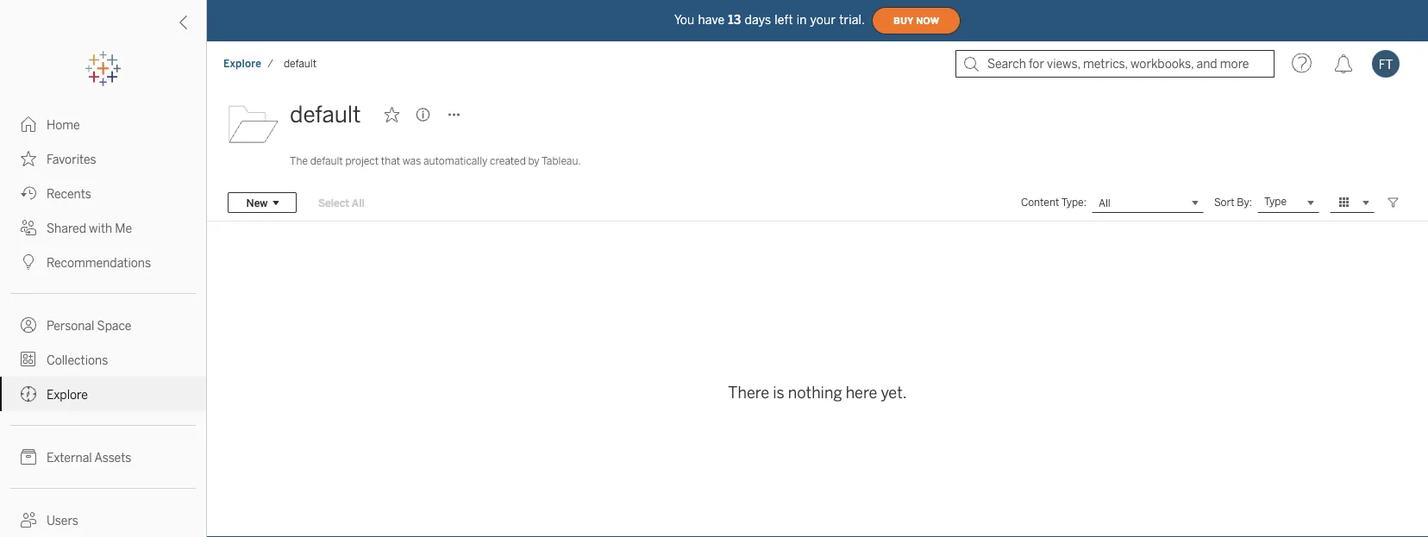 Task type: vqa. For each thing, say whether or not it's contained in the screenshot.
NONE associated with Microsoft Excel
no



Task type: locate. For each thing, give the bounding box(es) containing it.
explore left '/' at the top of the page
[[223, 57, 262, 70]]

home
[[47, 118, 80, 132]]

there
[[728, 384, 770, 402]]

shared
[[47, 221, 86, 236]]

automatically
[[424, 155, 488, 167]]

type:
[[1062, 196, 1087, 209]]

days
[[745, 13, 771, 27]]

me
[[115, 221, 132, 236]]

shared with me link
[[0, 210, 206, 245]]

1 vertical spatial explore link
[[0, 377, 206, 411]]

0 vertical spatial explore
[[223, 57, 262, 70]]

that
[[381, 155, 400, 167]]

have
[[698, 13, 725, 27]]

0 vertical spatial default
[[284, 57, 317, 70]]

recents
[[47, 187, 91, 201]]

all right type:
[[1099, 196, 1111, 209]]

all right select
[[352, 196, 365, 209]]

type button
[[1258, 192, 1320, 213]]

2 vertical spatial default
[[310, 155, 343, 167]]

2 all from the left
[[1099, 196, 1111, 209]]

here
[[846, 384, 878, 402]]

all button
[[1092, 192, 1204, 213]]

created
[[490, 155, 526, 167]]

explore link down the collections
[[0, 377, 206, 411]]

0 horizontal spatial all
[[352, 196, 365, 209]]

users
[[47, 514, 78, 528]]

1 all from the left
[[352, 196, 365, 209]]

1 horizontal spatial all
[[1099, 196, 1111, 209]]

1 vertical spatial default
[[290, 101, 361, 128]]

recents link
[[0, 176, 206, 210]]

0 horizontal spatial explore link
[[0, 377, 206, 411]]

the default project that was automatically created by tableau.
[[290, 155, 581, 167]]

1 horizontal spatial explore
[[223, 57, 262, 70]]

0 horizontal spatial explore
[[47, 388, 88, 402]]

explore link left '/' at the top of the page
[[223, 57, 262, 71]]

space
[[97, 319, 131, 333]]

default
[[284, 57, 317, 70], [290, 101, 361, 128], [310, 155, 343, 167]]

navigation panel element
[[0, 52, 206, 537]]

you have 13 days left in your trial.
[[675, 13, 865, 27]]

explore inside 'link'
[[47, 388, 88, 402]]

by:
[[1237, 196, 1253, 209]]

all
[[352, 196, 365, 209], [1099, 196, 1111, 209]]

users link
[[0, 503, 206, 537]]

type
[[1265, 196, 1287, 208]]

Search for views, metrics, workbooks, and more text field
[[956, 50, 1275, 78]]

now
[[916, 15, 940, 26]]

explore link
[[223, 57, 262, 71], [0, 377, 206, 411]]

your
[[811, 13, 836, 27]]

0 vertical spatial explore link
[[223, 57, 262, 71]]

default right the
[[310, 155, 343, 167]]

select all button
[[307, 192, 376, 213]]

default element
[[279, 57, 322, 70]]

default up the
[[290, 101, 361, 128]]

default right '/' at the top of the page
[[284, 57, 317, 70]]

1 vertical spatial explore
[[47, 388, 88, 402]]

favorites
[[47, 152, 96, 166]]

explore
[[223, 57, 262, 70], [47, 388, 88, 402]]

the
[[290, 155, 308, 167]]

explore down the collections
[[47, 388, 88, 402]]

main navigation. press the up and down arrow keys to access links. element
[[0, 107, 206, 537]]

new
[[246, 196, 268, 209]]

nothing
[[788, 384, 842, 402]]



Task type: describe. For each thing, give the bounding box(es) containing it.
personal space link
[[0, 308, 206, 342]]

/
[[268, 57, 273, 70]]

grid view image
[[1337, 195, 1353, 210]]

13
[[728, 13, 741, 27]]

is
[[773, 384, 785, 402]]

all inside all 'dropdown button'
[[1099, 196, 1111, 209]]

project
[[345, 155, 379, 167]]

in
[[797, 13, 807, 27]]

personal
[[47, 319, 94, 333]]

select
[[318, 196, 350, 209]]

buy now button
[[872, 7, 961, 35]]

sort
[[1215, 196, 1235, 209]]

buy
[[894, 15, 914, 26]]

collections
[[47, 353, 108, 367]]

home link
[[0, 107, 206, 141]]

explore for explore /
[[223, 57, 262, 70]]

was
[[403, 155, 421, 167]]

tableau.
[[542, 155, 581, 167]]

external
[[47, 451, 92, 465]]

there is nothing here yet.
[[728, 384, 907, 402]]

1 horizontal spatial explore link
[[223, 57, 262, 71]]

content type:
[[1021, 196, 1087, 209]]

yet.
[[881, 384, 907, 402]]

all inside the select all button
[[352, 196, 365, 209]]

personal space
[[47, 319, 131, 333]]

with
[[89, 221, 112, 236]]

select all
[[318, 196, 365, 209]]

buy now
[[894, 15, 940, 26]]

favorites link
[[0, 141, 206, 176]]

assets
[[94, 451, 131, 465]]

explore for explore
[[47, 388, 88, 402]]

content
[[1021, 196, 1060, 209]]

by
[[528, 155, 540, 167]]

external assets link
[[0, 440, 206, 474]]

collections link
[[0, 342, 206, 377]]

recommendations
[[47, 256, 151, 270]]

explore /
[[223, 57, 273, 70]]

recommendations link
[[0, 245, 206, 280]]

you
[[675, 13, 695, 27]]

shared with me
[[47, 221, 132, 236]]

project image
[[228, 97, 280, 149]]

left
[[775, 13, 793, 27]]

external assets
[[47, 451, 131, 465]]

sort by:
[[1215, 196, 1253, 209]]

trial.
[[839, 13, 865, 27]]

new button
[[228, 192, 297, 213]]



